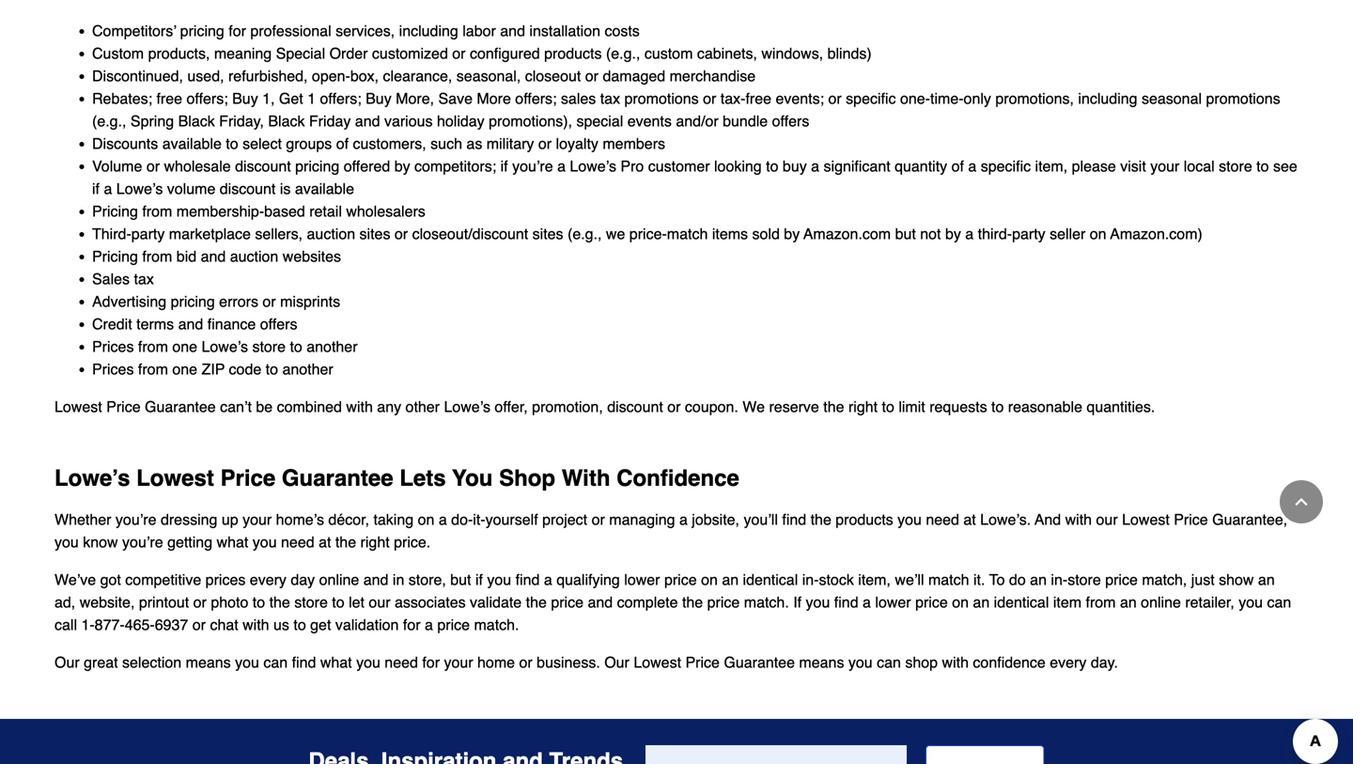 Task type: vqa. For each thing, say whether or not it's contained in the screenshot.
topmost (E.G.,
yes



Task type: locate. For each thing, give the bounding box(es) containing it.
free
[[157, 90, 182, 107], [746, 90, 772, 107]]

and right terms
[[178, 315, 203, 333]]

events
[[628, 112, 672, 130]]

1 horizontal spatial but
[[896, 225, 917, 243]]

0 vertical spatial tax
[[601, 90, 621, 107]]

but inside we've got competitive prices every day online and in store, but if you find a qualifying lower price on an   identical in-stock   item, we'll match it. to do an in-store price match, just show an ad, website, printout or photo to the store to let our associates validate the price and complete the price match. if you find a lower price on an identical item from an online retailer, you can call 1-877-465-6937 or chat with us to get validation for a price match.
[[451, 571, 472, 589]]

by down customers,
[[395, 157, 411, 175]]

products up stock on the right of page
[[836, 511, 894, 528]]

1 horizontal spatial including
[[1079, 90, 1138, 107]]

0 horizontal spatial products
[[545, 45, 602, 62]]

lowe's down volume
[[116, 180, 163, 197]]

events;
[[776, 90, 825, 107]]

0 horizontal spatial including
[[399, 22, 459, 39]]

1 party from the left
[[131, 225, 165, 243]]

volume
[[92, 157, 142, 175]]

members
[[603, 135, 666, 152]]

identical up if
[[743, 571, 799, 589]]

business.
[[537, 654, 601, 671]]

any
[[377, 398, 402, 416]]

1 horizontal spatial by
[[784, 225, 800, 243]]

other
[[406, 398, 440, 416]]

every left day
[[250, 571, 287, 589]]

pricing down groups
[[295, 157, 340, 175]]

zip
[[202, 361, 225, 378]]

a left jobsite,
[[680, 511, 688, 528]]

with inside we've got competitive prices every day online and in store, but if you find a qualifying lower price on an   identical in-stock   item, we'll match it. to do an in-store price match, just show an ad, website, printout or photo to the store to let our associates validate the price and complete the price match. if you find a lower price on an identical item from an online retailer, you can call 1-877-465-6937 or chat with us to get validation for a price match.
[[243, 616, 269, 634]]

can down us
[[264, 654, 288, 671]]

price down associates
[[438, 616, 470, 634]]

every left day.
[[1051, 654, 1087, 671]]

price
[[106, 398, 141, 416], [220, 465, 276, 491], [1175, 511, 1209, 528], [686, 654, 720, 671]]

1 horizontal spatial party
[[1013, 225, 1046, 243]]

1 vertical spatial pricing
[[92, 248, 138, 265]]

black
[[178, 112, 215, 130], [268, 112, 305, 130]]

lowest up dressing
[[136, 465, 214, 491]]

match inside we've got competitive prices every day online and in store, but if you find a qualifying lower price on an   identical in-stock   item, we'll match it. to do an in-store price match, just show an ad, website, printout or photo to the store to let our associates validate the price and complete the price match. if you find a lower price on an identical item from an online retailer, you can call 1-877-465-6937 or chat with us to get validation for a price match.
[[929, 571, 970, 589]]

of
[[336, 135, 349, 152], [952, 157, 965, 175]]

one left zip
[[172, 361, 197, 378]]

0 horizontal spatial black
[[178, 112, 215, 130]]

great
[[84, 654, 118, 671]]

1 horizontal spatial match.
[[744, 594, 790, 611]]

by right not at right
[[946, 225, 962, 243]]

a
[[558, 157, 566, 175], [812, 157, 820, 175], [969, 157, 977, 175], [104, 180, 112, 197], [966, 225, 974, 243], [439, 511, 447, 528], [680, 511, 688, 528], [544, 571, 553, 589], [863, 594, 872, 611], [425, 616, 433, 634]]

means down chat
[[186, 654, 231, 671]]

offers down "misprints"
[[260, 315, 298, 333]]

find
[[783, 511, 807, 528], [516, 571, 540, 589], [835, 594, 859, 611], [292, 654, 316, 671]]

right left limit
[[849, 398, 878, 416]]

with inside whether you're dressing up your home's décor, taking on a do-it-yourself project or managing a jobsite, you'll find the products you need at lowe's. and with our lowest price guarantee, you know you're getting what you need at the   right   price.
[[1066, 511, 1093, 528]]

rebates;
[[92, 90, 152, 107]]

match left it.
[[929, 571, 970, 589]]

0 vertical spatial prices
[[92, 338, 134, 355]]

sites left we
[[533, 225, 564, 243]]

1 vertical spatial at
[[319, 534, 331, 551]]

available up wholesale at the top left of page
[[162, 135, 222, 152]]

1 vertical spatial our
[[369, 594, 391, 611]]

scroll to top element
[[1281, 480, 1324, 524]]

1 horizontal spatial sites
[[533, 225, 564, 243]]

1 vertical spatial item,
[[859, 571, 891, 589]]

competitors;
[[415, 157, 497, 175]]

us
[[274, 616, 290, 634]]

at left lowe's.
[[964, 511, 977, 528]]

to right photo
[[253, 594, 265, 611]]

3 offers; from the left
[[516, 90, 557, 107]]

1-
[[81, 616, 95, 634]]

you're inside competitors' pricing for professional services, including labor and installation costs custom products, meaning special order customized or configured products (e.g., custom cabinets, windows, blinds) discontinued, used, refurbished, open-box, clearance, seasonal, closeout or damaged merchandise rebates; free offers; buy 1, get 1 offers; buy more, save more offers; sales tax promotions or tax-free events; or specific one-time-only promotions, including seasonal promotions (e.g., spring black friday, black friday and various holiday promotions)​, special events and/or bundle offers discounts available to select groups of customers, such as military or loyalty members volume or wholesale discount pricing offered by competitors; if you're a lowe's pro customer looking to buy a significant quantity of a specific item, please visit your local store to see if a lowe's volume discount is available pricing from membership-based retail wholesalers third-party marketplace sellers, auction sites or closeout/discount sites (e.g., we price-match items sold by amazon.com but not by a third-party seller on amazon.com) pricing from bid and auction websites sales tax advertising pricing errors or misprints credit terms and finance offers prices from one lowe's store to another prices from one zip code to another
[[512, 157, 553, 175]]

lower down we'll
[[876, 594, 912, 611]]

0 vertical spatial if
[[501, 157, 508, 175]]

seller
[[1050, 225, 1086, 243]]

products,
[[148, 45, 210, 62]]

home
[[478, 654, 515, 671]]

can
[[1268, 594, 1292, 611], [264, 654, 288, 671], [877, 654, 902, 671]]

guarantee up décor,
[[282, 465, 394, 491]]

item, left we'll
[[859, 571, 891, 589]]

1 horizontal spatial for
[[403, 616, 421, 634]]

by
[[395, 157, 411, 175], [784, 225, 800, 243], [946, 225, 962, 243]]

1 vertical spatial for
[[403, 616, 421, 634]]

1 horizontal spatial if
[[476, 571, 483, 589]]

another
[[307, 338, 358, 355], [283, 361, 334, 378]]

shop
[[906, 654, 938, 671]]

please
[[1072, 157, 1117, 175]]

be
[[256, 398, 273, 416]]

more,
[[396, 90, 434, 107]]

or inside whether you're dressing up your home's décor, taking on a do-it-yourself project or managing a jobsite, you'll find the products you need at lowe's. and with our lowest price guarantee, you know you're getting what you need at the   right   price.
[[592, 511, 605, 528]]

0 horizontal spatial match.
[[474, 616, 519, 634]]

0 vertical spatial online
[[319, 571, 359, 589]]

2 horizontal spatial if
[[501, 157, 508, 175]]

and down qualifying
[[588, 594, 613, 611]]

1 vertical spatial another
[[283, 361, 334, 378]]

0 horizontal spatial auction
[[230, 248, 279, 265]]

find inside whether you're dressing up your home's décor, taking on a do-it-yourself project or managing a jobsite, you'll find the products you need at lowe's. and with our lowest price guarantee, you know you're getting what you need at the   right   price.
[[783, 511, 807, 528]]

labor
[[463, 22, 496, 39]]

1 vertical spatial of
[[952, 157, 965, 175]]

tax up 'special'
[[601, 90, 621, 107]]

our
[[55, 654, 80, 671], [605, 654, 630, 671]]

taking
[[374, 511, 414, 528]]

0 horizontal spatial online
[[319, 571, 359, 589]]

coupon.
[[685, 398, 739, 416]]

or right project
[[592, 511, 605, 528]]

one
[[172, 338, 197, 355], [172, 361, 197, 378]]

or right errors
[[263, 293, 276, 310]]

2 free from the left
[[746, 90, 772, 107]]

2 horizontal spatial can
[[1268, 594, 1292, 611]]

sites down wholesalers
[[360, 225, 391, 243]]

project
[[543, 511, 588, 528]]

if down volume
[[92, 180, 100, 197]]

your right visit
[[1151, 157, 1180, 175]]

reasonable
[[1009, 398, 1083, 416]]

our left great
[[55, 654, 80, 671]]

need left lowe's.
[[926, 511, 960, 528]]

every inside we've got competitive prices every day online and in store, but if you find a qualifying lower price on an   identical in-stock   item, we'll match it. to do an in-store price match, just show an ad, website, printout or photo to the store to let our associates validate the price and complete the price match. if you find a lower price on an identical item from an online retailer, you can call 1-877-465-6937 or chat with us to get validation for a price match.
[[250, 571, 287, 589]]

2 sites from the left
[[533, 225, 564, 243]]

promotions right seasonal
[[1207, 90, 1281, 107]]

clearance,
[[383, 67, 453, 85]]

0 horizontal spatial in-
[[803, 571, 819, 589]]

products down installation
[[545, 45, 602, 62]]

0 vertical spatial one
[[172, 338, 197, 355]]

1 horizontal spatial can
[[877, 654, 902, 671]]

0 vertical spatial your
[[1151, 157, 1180, 175]]

0 vertical spatial our
[[1097, 511, 1119, 528]]

1 vertical spatial match.
[[474, 616, 519, 634]]

save
[[439, 90, 473, 107]]

0 horizontal spatial item,
[[859, 571, 891, 589]]

1 vertical spatial right
[[361, 534, 390, 551]]

the right validate
[[526, 594, 547, 611]]

you up we'll
[[898, 511, 922, 528]]

0 vertical spatial every
[[250, 571, 287, 589]]

with
[[346, 398, 373, 416], [1066, 511, 1093, 528], [243, 616, 269, 634], [943, 654, 969, 671]]

our great selection means you can find what you need for your home or business. our lowest price guarantee means you can shop with confidence every day.
[[55, 654, 1119, 671]]

1 vertical spatial (e.g.,
[[92, 112, 126, 130]]

pricing
[[180, 22, 225, 39], [295, 157, 340, 175], [171, 293, 215, 310]]

photo
[[211, 594, 249, 611]]

1 buy from the left
[[232, 90, 258, 107]]

you up validate
[[487, 571, 512, 589]]

form
[[646, 746, 1045, 764]]

right
[[849, 398, 878, 416], [361, 534, 390, 551]]

0 horizontal spatial guarantee
[[145, 398, 216, 416]]

if inside we've got competitive prices every day online and in store, but if you find a qualifying lower price on an   identical in-stock   item, we'll match it. to do an in-store price match, just show an ad, website, printout or photo to the store to let our associates validate the price and complete the price match. if you find a lower price on an identical item from an online retailer, you can call 1-877-465-6937 or chat with us to get validation for a price match.
[[476, 571, 483, 589]]

on inside competitors' pricing for professional services, including labor and installation costs custom products, meaning special order customized or configured products (e.g., custom cabinets, windows, blinds) discontinued, used, refurbished, open-box, clearance, seasonal, closeout or damaged merchandise rebates; free offers; buy 1, get 1 offers; buy more, save more offers; sales tax promotions or tax-free events; or specific one-time-only promotions, including seasonal promotions (e.g., spring black friday, black friday and various holiday promotions)​, special events and/or bundle offers discounts available to select groups of customers, such as military or loyalty members volume or wholesale discount pricing offered by competitors; if you're a lowe's pro customer looking to buy a significant quantity of a specific item, please visit your local store to see if a lowe's volume discount is available pricing from membership-based retail wholesalers third-party marketplace sellers, auction sites or closeout/discount sites (e.g., we price-match items sold by amazon.com but not by a third-party seller on amazon.com) pricing from bid and auction websites sales tax advertising pricing errors or misprints credit terms and finance offers prices from one lowe's store to another prices from one zip code to another
[[1090, 225, 1107, 243]]

1 horizontal spatial item,
[[1036, 157, 1068, 175]]

your left home
[[444, 654, 473, 671]]

1 horizontal spatial black
[[268, 112, 305, 130]]

match,
[[1143, 571, 1188, 589]]

but right 'store,'
[[451, 571, 472, 589]]

1 horizontal spatial every
[[1051, 654, 1087, 671]]

or up sales
[[586, 67, 599, 85]]

match
[[667, 225, 708, 243], [929, 571, 970, 589]]

1 offers; from the left
[[187, 90, 228, 107]]

guarantee down if
[[724, 654, 795, 671]]

third-
[[92, 225, 131, 243]]

including up customized at the left of page
[[399, 22, 459, 39]]

with left us
[[243, 616, 269, 634]]

you down whether
[[55, 534, 79, 551]]

wholesalers
[[346, 203, 426, 220]]

you're right know
[[122, 534, 163, 551]]

1 our from the left
[[55, 654, 80, 671]]

the
[[824, 398, 845, 416], [811, 511, 832, 528], [336, 534, 356, 551], [269, 594, 290, 611], [526, 594, 547, 611], [683, 594, 703, 611]]

need down home's
[[281, 534, 315, 551]]

validation
[[336, 616, 399, 634]]

1 horizontal spatial promotions
[[1207, 90, 1281, 107]]

0 horizontal spatial promotions
[[625, 90, 699, 107]]

from inside we've got competitive prices every day online and in store, but if you find a qualifying lower price on an   identical in-stock   item, we'll match it. to do an in-store price match, just show an ad, website, printout or photo to the store to let our associates validate the price and complete the price match. if you find a lower price on an identical item from an online retailer, you can call 1-877-465-6937 or chat with us to get validation for a price match.
[[1086, 594, 1117, 611]]

1 means from the left
[[186, 654, 231, 671]]

with right shop
[[943, 654, 969, 671]]

see
[[1274, 157, 1298, 175]]

or
[[453, 45, 466, 62], [586, 67, 599, 85], [703, 90, 717, 107], [829, 90, 842, 107], [539, 135, 552, 152], [147, 157, 160, 175], [395, 225, 408, 243], [263, 293, 276, 310], [668, 398, 681, 416], [592, 511, 605, 528], [193, 594, 207, 611], [193, 616, 206, 634], [519, 654, 533, 671]]

party
[[131, 225, 165, 243], [1013, 225, 1046, 243]]

1 vertical spatial but
[[451, 571, 472, 589]]

local
[[1185, 157, 1215, 175]]

0 vertical spatial pricing
[[92, 203, 138, 220]]

2 horizontal spatial your
[[1151, 157, 1180, 175]]

selection
[[122, 654, 182, 671]]

to right us
[[294, 616, 306, 634]]

on
[[1090, 225, 1107, 243], [418, 511, 435, 528], [701, 571, 718, 589], [953, 594, 969, 611]]

0 horizontal spatial offers;
[[187, 90, 228, 107]]

advertising
[[92, 293, 167, 310]]

0 vertical spatial need
[[926, 511, 960, 528]]

limit
[[899, 398, 926, 416]]

offers
[[773, 112, 810, 130], [260, 315, 298, 333]]

online up let
[[319, 571, 359, 589]]

it.
[[974, 571, 986, 589]]

1 horizontal spatial products
[[836, 511, 894, 528]]

groups
[[286, 135, 332, 152]]

free up bundle
[[746, 90, 772, 107]]

you down chat
[[235, 654, 259, 671]]

competitors'
[[92, 22, 176, 39]]

our right and
[[1097, 511, 1119, 528]]

item, inside competitors' pricing for professional services, including labor and installation costs custom products, meaning special order customized or configured products (e.g., custom cabinets, windows, blinds) discontinued, used, refurbished, open-box, clearance, seasonal, closeout or damaged merchandise rebates; free offers; buy 1, get 1 offers; buy more, save more offers; sales tax promotions or tax-free events; or specific one-time-only promotions, including seasonal promotions (e.g., spring black friday, black friday and various holiday promotions)​, special events and/or bundle offers discounts available to select groups of customers, such as military or loyalty members volume or wholesale discount pricing offered by competitors; if you're a lowe's pro customer looking to buy a significant quantity of a specific item, please visit your local store to see if a lowe's volume discount is available pricing from membership-based retail wholesalers third-party marketplace sellers, auction sites or closeout/discount sites (e.g., we price-match items sold by amazon.com but not by a third-party seller on amazon.com) pricing from bid and auction websites sales tax advertising pricing errors or misprints credit terms and finance offers prices from one lowe's store to another prices from one zip code to another
[[1036, 157, 1068, 175]]

2 horizontal spatial for
[[422, 654, 440, 671]]

1 vertical spatial including
[[1079, 90, 1138, 107]]

for inside we've got competitive prices every day online and in store, but if you find a qualifying lower price on an   identical in-stock   item, we'll match it. to do an in-store price match, just show an ad, website, printout or photo to the store to let our associates validate the price and complete the price match. if you find a lower price on an identical item from an online retailer, you can call 1-877-465-6937 or chat with us to get validation for a price match.
[[403, 616, 421, 634]]

2 party from the left
[[1013, 225, 1046, 243]]

friday,
[[219, 112, 264, 130]]

0 horizontal spatial our
[[369, 594, 391, 611]]

your inside whether you're dressing up your home's décor, taking on a do-it-yourself project or managing a jobsite, you'll find the products you need at lowe's. and with our lowest price guarantee, you know you're getting what you need at the   right   price.
[[243, 511, 272, 528]]

an
[[722, 571, 739, 589], [1031, 571, 1047, 589], [1259, 571, 1276, 589], [974, 594, 990, 611], [1121, 594, 1137, 611]]

0 horizontal spatial our
[[55, 654, 80, 671]]

up
[[222, 511, 239, 528]]

lowe's up whether
[[55, 465, 130, 491]]

2 buy from the left
[[366, 90, 392, 107]]

0 horizontal spatial every
[[250, 571, 287, 589]]

1 horizontal spatial buy
[[366, 90, 392, 107]]

1 horizontal spatial auction
[[307, 225, 356, 243]]

if
[[501, 157, 508, 175], [92, 180, 100, 197], [476, 571, 483, 589]]

2 vertical spatial guarantee
[[724, 654, 795, 671]]

0 horizontal spatial right
[[361, 534, 390, 551]]

0 horizontal spatial need
[[281, 534, 315, 551]]

to right requests on the bottom right of the page
[[992, 398, 1005, 416]]

promotions
[[625, 90, 699, 107], [1207, 90, 1281, 107]]

various
[[385, 112, 433, 130]]

you'll
[[744, 511, 778, 528]]

if
[[794, 594, 802, 611]]

closeout
[[525, 67, 581, 85]]

1 vertical spatial auction
[[230, 248, 279, 265]]

guarantee down zip
[[145, 398, 216, 416]]

day.
[[1091, 654, 1119, 671]]

0 vertical spatial for
[[229, 22, 246, 39]]

or down merchandise
[[703, 90, 717, 107]]

used,
[[187, 67, 224, 85]]

1 horizontal spatial tax
[[601, 90, 621, 107]]

select
[[243, 135, 282, 152]]

a right if
[[863, 594, 872, 611]]

1 vertical spatial one
[[172, 361, 197, 378]]

tax up advertising
[[134, 270, 154, 288]]

0 horizontal spatial party
[[131, 225, 165, 243]]

1 horizontal spatial in-
[[1052, 571, 1068, 589]]

requests
[[930, 398, 988, 416]]

discount up membership-
[[220, 180, 276, 197]]

competitive
[[125, 571, 201, 589]]

identical down do
[[994, 594, 1050, 611]]

2 pricing from the top
[[92, 248, 138, 265]]

pricing down the third-
[[92, 248, 138, 265]]

(e.g., left we
[[568, 225, 602, 243]]

with right and
[[1066, 511, 1093, 528]]

0 horizontal spatial what
[[217, 534, 249, 551]]

you're up know
[[116, 511, 157, 528]]

an right do
[[1031, 571, 1047, 589]]

the up us
[[269, 594, 290, 611]]

or right events;
[[829, 90, 842, 107]]

1 horizontal spatial our
[[1097, 511, 1119, 528]]

special
[[276, 45, 325, 62]]

1 horizontal spatial guarantee
[[282, 465, 394, 491]]

1 black from the left
[[178, 112, 215, 130]]

1 vertical spatial you're
[[116, 511, 157, 528]]

store right local on the top right
[[1220, 157, 1253, 175]]

0 horizontal spatial if
[[92, 180, 100, 197]]

1 horizontal spatial specific
[[981, 157, 1032, 175]]

online down match,
[[1142, 594, 1182, 611]]

1 vertical spatial your
[[243, 511, 272, 528]]

price left match,
[[1106, 571, 1139, 589]]

products inside competitors' pricing for professional services, including labor and installation costs custom products, meaning special order customized or configured products (e.g., custom cabinets, windows, blinds) discontinued, used, refurbished, open-box, clearance, seasonal, closeout or damaged merchandise rebates; free offers; buy 1, get 1 offers; buy more, save more offers; sales tax promotions or tax-free events; or specific one-time-only promotions, including seasonal promotions (e.g., spring black friday, black friday and various holiday promotions)​, special events and/or bundle offers discounts available to select groups of customers, such as military or loyalty members volume or wholesale discount pricing offered by competitors; if you're a lowe's pro customer looking to buy a significant quantity of a specific item, please visit your local store to see if a lowe's volume discount is available pricing from membership-based retail wholesalers third-party marketplace sellers, auction sites or closeout/discount sites (e.g., we price-match items sold by amazon.com but not by a third-party seller on amazon.com) pricing from bid and auction websites sales tax advertising pricing errors or misprints credit terms and finance offers prices from one lowe's store to another prices from one zip code to another
[[545, 45, 602, 62]]

match.
[[744, 594, 790, 611], [474, 616, 519, 634]]

1 horizontal spatial of
[[952, 157, 965, 175]]

0 vertical spatial identical
[[743, 571, 799, 589]]

1 horizontal spatial lower
[[876, 594, 912, 611]]

0 horizontal spatial sites
[[360, 225, 391, 243]]

0 vertical spatial of
[[336, 135, 349, 152]]

1 vertical spatial lower
[[876, 594, 912, 611]]

another up "combined"
[[283, 361, 334, 378]]

we'll
[[895, 571, 925, 589]]

1 horizontal spatial our
[[605, 654, 630, 671]]

of down 'friday'
[[336, 135, 349, 152]]

and up the configured
[[500, 22, 526, 39]]

1 horizontal spatial free
[[746, 90, 772, 107]]

1 vertical spatial identical
[[994, 594, 1050, 611]]

your inside competitors' pricing for professional services, including labor and installation costs custom products, meaning special order customized or configured products (e.g., custom cabinets, windows, blinds) discontinued, used, refurbished, open-box, clearance, seasonal, closeout or damaged merchandise rebates; free offers; buy 1, get 1 offers; buy more, save more offers; sales tax promotions or tax-free events; or specific one-time-only promotions, including seasonal promotions (e.g., spring black friday, black friday and various holiday promotions)​, special events and/or bundle offers discounts available to select groups of customers, such as military or loyalty members volume or wholesale discount pricing offered by competitors; if you're a lowe's pro customer looking to buy a significant quantity of a specific item, please visit your local store to see if a lowe's volume discount is available pricing from membership-based retail wholesalers third-party marketplace sellers, auction sites or closeout/discount sites (e.g., we price-match items sold by amazon.com but not by a third-party seller on amazon.com) pricing from bid and auction websites sales tax advertising pricing errors or misprints credit terms and finance offers prices from one lowe's store to another prices from one zip code to another
[[1151, 157, 1180, 175]]

0 vertical spatial auction
[[307, 225, 356, 243]]

0 vertical spatial right
[[849, 398, 878, 416]]

0 vertical spatial but
[[896, 225, 917, 243]]

pricing up "products,"
[[180, 22, 225, 39]]

if down military
[[501, 157, 508, 175]]

loyalty
[[556, 135, 599, 152]]

(e.g., down rebates;
[[92, 112, 126, 130]]

or down labor
[[453, 45, 466, 62]]

buy up friday, on the top of page
[[232, 90, 258, 107]]

auction
[[307, 225, 356, 243], [230, 248, 279, 265]]



Task type: describe. For each thing, give the bounding box(es) containing it.
a right quantity
[[969, 157, 977, 175]]

store,
[[409, 571, 446, 589]]

or left coupon. on the right bottom of page
[[668, 398, 681, 416]]

is
[[280, 180, 291, 197]]

877-
[[95, 616, 125, 634]]

code
[[229, 361, 262, 378]]

décor,
[[329, 511, 370, 528]]

0 vertical spatial lower
[[625, 571, 661, 589]]

2 vertical spatial pricing
[[171, 293, 215, 310]]

find up validate
[[516, 571, 540, 589]]

you down show
[[1239, 594, 1264, 611]]

such
[[431, 135, 463, 152]]

1 prices from the top
[[92, 338, 134, 355]]

whether
[[55, 511, 111, 528]]

the right "you'll"
[[811, 511, 832, 528]]

a left the third- at the right top of page
[[966, 225, 974, 243]]

on inside whether you're dressing up your home's décor, taking on a do-it-yourself project or managing a jobsite, you'll find the products you need at lowe's. and with our lowest price guarantee, you know you're getting what you need at the   right   price.
[[418, 511, 435, 528]]

terms
[[136, 315, 174, 333]]

amazon.com)
[[1111, 225, 1203, 243]]

customers,
[[353, 135, 427, 152]]

in
[[393, 571, 405, 589]]

custom
[[645, 45, 693, 62]]

lowest down credit
[[55, 398, 102, 416]]

professional
[[250, 22, 332, 39]]

2 in- from the left
[[1052, 571, 1068, 589]]

meaning
[[214, 45, 272, 62]]

price up complete
[[665, 571, 697, 589]]

2 our from the left
[[605, 654, 630, 671]]

1 vertical spatial discount
[[220, 180, 276, 197]]

customized
[[372, 45, 448, 62]]

1 vertical spatial what
[[320, 654, 352, 671]]

price down we'll
[[916, 594, 948, 611]]

significant
[[824, 157, 891, 175]]

stock
[[819, 571, 855, 589]]

get
[[310, 616, 331, 634]]

0 vertical spatial pricing
[[180, 22, 225, 39]]

2 vertical spatial need
[[385, 654, 418, 671]]

price.
[[394, 534, 431, 551]]

0 horizontal spatial by
[[395, 157, 411, 175]]

combined
[[277, 398, 342, 416]]

2 vertical spatial for
[[422, 654, 440, 671]]

store down day
[[295, 594, 328, 611]]

2 vertical spatial you're
[[122, 534, 163, 551]]

retail
[[310, 203, 342, 220]]

a left qualifying
[[544, 571, 553, 589]]

to down friday, on the top of page
[[226, 135, 238, 152]]

price down we've got competitive prices every day online and in store, but if you find a qualifying lower price on an   identical in-stock   item, we'll match it. to do an in-store price match, just show an ad, website, printout or photo to the store to let our associates validate the price and complete the price match. if you find a lower price on an identical item from an online retailer, you can call 1-877-465-6937 or chat with us to get validation for a price match. in the bottom of the page
[[686, 654, 720, 671]]

2 prices from the top
[[92, 361, 134, 378]]

1 vertical spatial every
[[1051, 654, 1087, 671]]

pro
[[621, 157, 644, 175]]

promotion,
[[532, 398, 603, 416]]

order
[[330, 45, 368, 62]]

2 offers; from the left
[[320, 90, 362, 107]]

price down qualifying
[[551, 594, 584, 611]]

1 vertical spatial available
[[295, 180, 354, 197]]

price left if
[[708, 594, 740, 611]]

finance
[[208, 315, 256, 333]]

1 vertical spatial specific
[[981, 157, 1032, 175]]

you right if
[[806, 594, 831, 611]]

or right home
[[519, 654, 533, 671]]

2 vertical spatial discount
[[608, 398, 664, 416]]

0 vertical spatial specific
[[846, 90, 897, 107]]

2 means from the left
[[800, 654, 845, 671]]

custom
[[92, 45, 144, 62]]

an down jobsite,
[[722, 571, 739, 589]]

know
[[83, 534, 118, 551]]

sales
[[92, 270, 130, 288]]

you down validation
[[356, 654, 381, 671]]

we've
[[55, 571, 96, 589]]

1 horizontal spatial right
[[849, 398, 878, 416]]

confidence
[[617, 465, 740, 491]]

credit
[[92, 315, 132, 333]]

configured
[[470, 45, 540, 62]]

2 horizontal spatial by
[[946, 225, 962, 243]]

errors
[[219, 293, 259, 310]]

1 sites from the left
[[360, 225, 391, 243]]

1 one from the top
[[172, 338, 197, 355]]

1 free from the left
[[157, 90, 182, 107]]

0 horizontal spatial (e.g.,
[[92, 112, 126, 130]]

2 horizontal spatial guarantee
[[724, 654, 795, 671]]

a right buy
[[812, 157, 820, 175]]

lowe's down loyalty
[[570, 157, 617, 175]]

to left buy
[[766, 157, 779, 175]]

day
[[291, 571, 315, 589]]

qualifying
[[557, 571, 620, 589]]

or down promotions)​,
[[539, 135, 552, 152]]

and left in
[[364, 571, 389, 589]]

misprints
[[280, 293, 340, 310]]

you down home's
[[253, 534, 277, 551]]

1 vertical spatial online
[[1142, 594, 1182, 611]]

price down credit
[[106, 398, 141, 416]]

0 vertical spatial offers
[[773, 112, 810, 130]]

guarantee,
[[1213, 511, 1288, 528]]

yourself
[[486, 511, 538, 528]]

and up customers,
[[355, 112, 380, 130]]

1 promotions from the left
[[625, 90, 699, 107]]

website,
[[80, 594, 135, 611]]

1 vertical spatial tax
[[134, 270, 154, 288]]

1 vertical spatial need
[[281, 534, 315, 551]]

to left limit
[[882, 398, 895, 416]]

you left shop
[[849, 654, 873, 671]]

reserve
[[770, 398, 820, 416]]

costs
[[605, 22, 640, 39]]

validate
[[470, 594, 522, 611]]

you
[[452, 465, 493, 491]]

complete
[[617, 594, 678, 611]]

0 vertical spatial another
[[307, 338, 358, 355]]

chat
[[210, 616, 239, 634]]

2 vertical spatial (e.g.,
[[568, 225, 602, 243]]

quantities.
[[1087, 398, 1156, 416]]

1 vertical spatial if
[[92, 180, 100, 197]]

1 vertical spatial pricing
[[295, 157, 340, 175]]

we
[[606, 225, 626, 243]]

2 one from the top
[[172, 361, 197, 378]]

tax-
[[721, 90, 746, 107]]

as
[[467, 135, 483, 152]]

whether you're dressing up your home's décor, taking on a do-it-yourself project or managing a jobsite, you'll find the products you need at lowe's. and with our lowest price guarantee, you know you're getting what you need at the   right   price.
[[55, 511, 1288, 551]]

the right reserve
[[824, 398, 845, 416]]

sales
[[561, 90, 596, 107]]

item
[[1054, 594, 1082, 611]]

item, inside we've got competitive prices every day online and in store, but if you find a qualifying lower price on an   identical in-stock   item, we'll match it. to do an in-store price match, just show an ad, website, printout or photo to the store to let our associates validate the price and complete the price match. if you find a lower price on an identical item from an online retailer, you can call 1-877-465-6937 or chat with us to get validation for a price match.
[[859, 571, 891, 589]]

lowe's left offer,
[[444, 398, 491, 416]]

to right 'code'
[[266, 361, 278, 378]]

1 horizontal spatial at
[[964, 511, 977, 528]]

to left let
[[332, 594, 345, 611]]

to down "misprints"
[[290, 338, 303, 355]]

1 pricing from the top
[[92, 203, 138, 220]]

find down stock on the right of page
[[835, 594, 859, 611]]

looking
[[715, 157, 762, 175]]

merchandise
[[670, 67, 756, 85]]

show
[[1220, 571, 1255, 589]]

products inside whether you're dressing up your home's décor, taking on a do-it-yourself project or managing a jobsite, you'll find the products you need at lowe's. and with our lowest price guarantee, you know you're getting what you need at the   right   price.
[[836, 511, 894, 528]]

lowest price guarantee can't be combined with any other lowe's offer, promotion, discount or coupon. we reserve the right to limit requests to reasonable quantities.
[[55, 398, 1156, 416]]

0 vertical spatial including
[[399, 22, 459, 39]]

lowest down complete
[[634, 654, 682, 671]]

Email Address email field
[[646, 746, 907, 764]]

services,
[[336, 22, 395, 39]]

an right item
[[1121, 594, 1137, 611]]

with left any
[[346, 398, 373, 416]]

0 horizontal spatial can
[[264, 654, 288, 671]]

0 vertical spatial match.
[[744, 594, 790, 611]]

box,
[[351, 67, 379, 85]]

2 black from the left
[[268, 112, 305, 130]]

and down marketplace
[[201, 248, 226, 265]]

a down loyalty
[[558, 157, 566, 175]]

0 vertical spatial available
[[162, 135, 222, 152]]

to left the 'see'
[[1257, 157, 1270, 175]]

1 horizontal spatial identical
[[994, 594, 1050, 611]]

amazon.com
[[804, 225, 891, 243]]

an right show
[[1259, 571, 1276, 589]]

it-
[[473, 511, 486, 528]]

marketplace
[[169, 225, 251, 243]]

for inside competitors' pricing for professional services, including labor and installation costs custom products, meaning special order customized or configured products (e.g., custom cabinets, windows, blinds) discontinued, used, refurbished, open-box, clearance, seasonal, closeout or damaged merchandise rebates; free offers; buy 1, get 1 offers; buy more, save more offers; sales tax promotions or tax-free events; or specific one-time-only promotions, including seasonal promotions (e.g., spring black friday, black friday and various holiday promotions)​, special events and/or bundle offers discounts available to select groups of customers, such as military or loyalty members volume or wholesale discount pricing offered by competitors; if you're a lowe's pro customer looking to buy a significant quantity of a specific item, please visit your local store to see if a lowe's volume discount is available pricing from membership-based retail wholesalers third-party marketplace sellers, auction sites or closeout/discount sites (e.g., we price-match items sold by amazon.com but not by a third-party seller on amazon.com) pricing from bid and auction websites sales tax advertising pricing errors or misprints credit terms and finance offers prices from one lowe's store to another prices from one zip code to another
[[229, 22, 246, 39]]

1 in- from the left
[[803, 571, 819, 589]]

seasonal,
[[457, 67, 521, 85]]

match inside competitors' pricing for professional services, including labor and installation costs custom products, meaning special order customized or configured products (e.g., custom cabinets, windows, blinds) discontinued, used, refurbished, open-box, clearance, seasonal, closeout or damaged merchandise rebates; free offers; buy 1, get 1 offers; buy more, save more offers; sales tax promotions or tax-free events; or specific one-time-only promotions, including seasonal promotions (e.g., spring black friday, black friday and various holiday promotions)​, special events and/or bundle offers discounts available to select groups of customers, such as military or loyalty members volume or wholesale discount pricing offered by competitors; if you're a lowe's pro customer looking to buy a significant quantity of a specific item, please visit your local store to see if a lowe's volume discount is available pricing from membership-based retail wholesalers third-party marketplace sellers, auction sites or closeout/discount sites (e.g., we price-match items sold by amazon.com but not by a third-party seller on amazon.com) pricing from bid and auction websites sales tax advertising pricing errors or misprints credit terms and finance offers prices from one lowe's store to another prices from one zip code to another
[[667, 225, 708, 243]]

a down volume
[[104, 180, 112, 197]]

an down it.
[[974, 594, 990, 611]]

visit
[[1121, 157, 1147, 175]]

blinds)
[[828, 45, 872, 62]]

the right complete
[[683, 594, 703, 611]]

2 horizontal spatial (e.g.,
[[606, 45, 641, 62]]

1 vertical spatial guarantee
[[282, 465, 394, 491]]

right inside whether you're dressing up your home's décor, taking on a do-it-yourself project or managing a jobsite, you'll find the products you need at lowe's. and with our lowest price guarantee, you know you're getting what you need at the   right   price.
[[361, 534, 390, 551]]

or left photo
[[193, 594, 207, 611]]

items
[[713, 225, 748, 243]]

1 vertical spatial offers
[[260, 315, 298, 333]]

our inside whether you're dressing up your home's décor, taking on a do-it-yourself project or managing a jobsite, you'll find the products you need at lowe's. and with our lowest price guarantee, you know you're getting what you need at the   right   price.
[[1097, 511, 1119, 528]]

1
[[308, 90, 316, 107]]

what inside whether you're dressing up your home's décor, taking on a do-it-yourself project or managing a jobsite, you'll find the products you need at lowe's. and with our lowest price guarantee, you know you're getting what you need at the   right   price.
[[217, 534, 249, 551]]

or right volume
[[147, 157, 160, 175]]

printout
[[139, 594, 189, 611]]

the down décor,
[[336, 534, 356, 551]]

0 horizontal spatial identical
[[743, 571, 799, 589]]

we've got competitive prices every day online and in store, but if you find a qualifying lower price on an   identical in-stock   item, we'll match it. to do an in-store price match, just show an ad, website, printout or photo to the store to let our associates validate the price and complete the price match. if you find a lower price on an identical item from an online retailer, you can call 1-877-465-6937 or chat with us to get validation for a price match.
[[55, 571, 1292, 634]]

lowest inside whether you're dressing up your home's décor, taking on a do-it-yourself project or managing a jobsite, you'll find the products you need at lowe's. and with our lowest price guarantee, you know you're getting what you need at the   right   price.
[[1123, 511, 1170, 528]]

find down get
[[292, 654, 316, 671]]

2 promotions from the left
[[1207, 90, 1281, 107]]

can't
[[220, 398, 252, 416]]

do-
[[451, 511, 473, 528]]

0 horizontal spatial of
[[336, 135, 349, 152]]

a down associates
[[425, 616, 433, 634]]

price up up
[[220, 465, 276, 491]]

get
[[279, 90, 303, 107]]

store up item
[[1068, 571, 1102, 589]]

our inside we've got competitive prices every day online and in store, but if you find a qualifying lower price on an   identical in-stock   item, we'll match it. to do an in-store price match, just show an ad, website, printout or photo to the store to let our associates validate the price and complete the price match. if you find a lower price on an identical item from an online retailer, you can call 1-877-465-6937 or chat with us to get validation for a price match.
[[369, 594, 391, 611]]

chevron up image
[[1293, 493, 1312, 511]]

but inside competitors' pricing for professional services, including labor and installation costs custom products, meaning special order customized or configured products (e.g., custom cabinets, windows, blinds) discontinued, used, refurbished, open-box, clearance, seasonal, closeout or damaged merchandise rebates; free offers; buy 1, get 1 offers; buy more, save more offers; sales tax promotions or tax-free events; or specific one-time-only promotions, including seasonal promotions (e.g., spring black friday, black friday and various holiday promotions)​, special events and/or bundle offers discounts available to select groups of customers, such as military or loyalty members volume or wholesale discount pricing offered by competitors; if you're a lowe's pro customer looking to buy a significant quantity of a specific item, please visit your local store to see if a lowe's volume discount is available pricing from membership-based retail wholesalers third-party marketplace sellers, auction sites or closeout/discount sites (e.g., we price-match items sold by amazon.com but not by a third-party seller on amazon.com) pricing from bid and auction websites sales tax advertising pricing errors or misprints credit terms and finance offers prices from one lowe's store to another prices from one zip code to another
[[896, 225, 917, 243]]

or left chat
[[193, 616, 206, 634]]

only
[[964, 90, 992, 107]]

lowe's down finance
[[202, 338, 248, 355]]

seasonal
[[1142, 90, 1203, 107]]

can inside we've got competitive prices every day online and in store, but if you find a qualifying lower price on an   identical in-stock   item, we'll match it. to do an in-store price match, just show an ad, website, printout or photo to the store to let our associates validate the price and complete the price match. if you find a lower price on an identical item from an online retailer, you can call 1-877-465-6937 or chat with us to get validation for a price match.
[[1268, 594, 1292, 611]]

or down wholesalers
[[395, 225, 408, 243]]

store up 'code'
[[252, 338, 286, 355]]

sold
[[753, 225, 780, 243]]

a left do-
[[439, 511, 447, 528]]

bundle
[[723, 112, 768, 130]]

open-
[[312, 67, 351, 85]]

0 horizontal spatial at
[[319, 534, 331, 551]]

1 horizontal spatial your
[[444, 654, 473, 671]]

let
[[349, 594, 365, 611]]

price inside whether you're dressing up your home's décor, taking on a do-it-yourself project or managing a jobsite, you'll find the products you need at lowe's. and with our lowest price guarantee, you know you're getting what you need at the   right   price.
[[1175, 511, 1209, 528]]

0 vertical spatial discount
[[235, 157, 291, 175]]

call
[[55, 616, 77, 634]]



